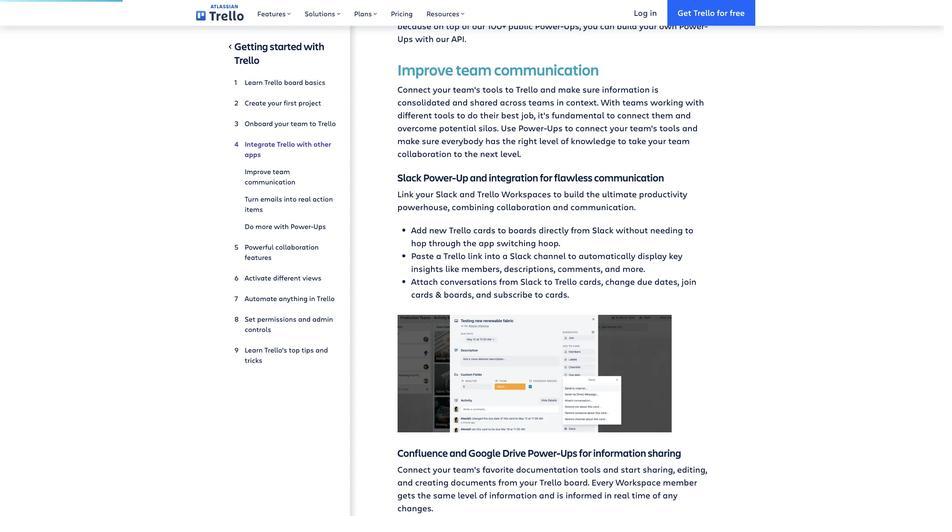 Task type: vqa. For each thing, say whether or not it's contained in the screenshot.
"back to home" image
no



Task type: describe. For each thing, give the bounding box(es) containing it.
subscribe
[[494, 289, 533, 301]]

your down with
[[610, 122, 628, 134]]

to down with
[[607, 109, 616, 121]]

your left first
[[268, 98, 282, 107]]

power- inside the slack power-up and integration for flawless communication link your slack and trello workspaces to build the ultimate productivity powerhouse, combining collaboration and communication.
[[424, 171, 456, 185]]

dates,
[[655, 276, 680, 288]]

improve for improve team communication
[[245, 167, 271, 176]]

to left cards.
[[535, 289, 544, 301]]

resources button
[[420, 0, 472, 26]]

1 a from the left
[[436, 250, 442, 262]]

to inside the slack power-up and integration for flawless communication link your slack and trello workspaces to build the ultimate productivity powerhouse, combining collaboration and communication.
[[554, 188, 562, 200]]

and down documentation
[[540, 490, 555, 502]]

for inside the slack power-up and integration for flawless communication link your slack and trello workspaces to build the ultimate productivity powerhouse, combining collaboration and communication.
[[540, 171, 553, 185]]

0 horizontal spatial make
[[398, 135, 420, 147]]

key
[[670, 250, 683, 262]]

boards,
[[444, 289, 474, 301]]

trello inside confluence and google drive power-ups for  information sharing connect your team's favorite documentation tools and start sharing, editing, and creating documents from your trello board. every workspace member gets the same level of information and is informed in real time of any changes.
[[540, 477, 562, 489]]

team inside "link"
[[291, 119, 308, 128]]

tools up "potential"
[[435, 109, 455, 121]]

with inside improve team communication connect your team's tools to trello and make sure information is consolidated and shared across teams in context. with teams working with different tools to do their best job, it's fundamental to connect them and overcome potential silos. use power-ups to connect your team's tools and make sure everybody has the right level of knowledge to take your team collaboration to the next level.
[[686, 97, 705, 108]]

integration
[[489, 171, 539, 185]]

board.
[[565, 477, 590, 489]]

time
[[632, 490, 651, 502]]

activate
[[245, 273, 272, 282]]

admin
[[313, 315, 333, 324]]

pricing link
[[384, 0, 420, 26]]

is inside improve team communication connect your team's tools to trello and make sure information is consolidated and shared across teams in context. with teams working with different tools to do their best job, it's fundamental to connect them and overcome potential silos. use power-ups to connect your team's tools and make sure everybody has the right level of knowledge to take your team collaboration to the next level.
[[653, 84, 659, 95]]

use
[[501, 122, 517, 134]]

with for do more with power-ups
[[274, 222, 289, 231]]

tricks
[[245, 356, 263, 365]]

level inside improve team communication connect your team's tools to trello and make sure information is consolidated and shared across teams in context. with teams working with different tools to do their best job, it's fundamental to connect them and overcome potential silos. use power-ups to connect your team's tools and make sure everybody has the right level of knowledge to take your team collaboration to the next level.
[[540, 135, 559, 147]]

sharing,
[[643, 464, 676, 476]]

create your first project
[[245, 98, 321, 107]]

1 horizontal spatial make
[[559, 84, 581, 95]]

in inside confluence and google drive power-ups for  information sharing connect your team's favorite documentation tools and start sharing, editing, and creating documents from your trello board. every workspace member gets the same level of information and is informed in real time of any changes.
[[605, 490, 612, 502]]

changes.
[[398, 503, 434, 514]]

combining
[[452, 201, 495, 213]]

anything
[[279, 294, 308, 303]]

for inside confluence and google drive power-ups for  information sharing connect your team's favorite documentation tools and start sharing, editing, and creating documents from your trello board. every workspace member gets the same level of information and is informed in real time of any changes.
[[580, 447, 592, 460]]

ups inside confluence and google drive power-ups for  information sharing connect your team's favorite documentation tools and start sharing, editing, and creating documents from your trello board. every workspace member gets the same level of information and is informed in real time of any changes.
[[561, 447, 578, 460]]

trello up cards.
[[555, 276, 578, 288]]

&
[[436, 289, 442, 301]]

and down working at the right top of page
[[683, 122, 698, 134]]

0 horizontal spatial sure
[[422, 135, 440, 147]]

slack up the link on the top of page
[[398, 171, 422, 185]]

getting started with trello
[[235, 39, 325, 67]]

in inside improve team communication connect your team's tools to trello and make sure information is consolidated and shared across teams in context. with teams working with different tools to do their best job, it's fundamental to connect them and overcome potential silos. use power-ups to connect your team's tools and make sure everybody has the right level of knowledge to take your team collaboration to the next level.
[[557, 97, 564, 108]]

favorite
[[483, 464, 514, 476]]

workspaces
[[502, 188, 552, 200]]

into inside "add new trello cards to boards directly from slack without needing to hop through the app switching hoop. paste a trello link into a slack channel to automatically display key insights like members, descriptions, comments, and more. attach conversations from slack to trello cards, change due dates, join cards & boards, and subscribe to cards."
[[485, 250, 501, 262]]

across
[[500, 97, 527, 108]]

sharing
[[648, 447, 682, 460]]

slack power-up and integration for flawless communication link your slack and trello workspaces to build the ultimate productivity powerhouse, combining collaboration and communication.
[[398, 171, 688, 213]]

build
[[564, 188, 585, 200]]

flawless
[[555, 171, 593, 185]]

job,
[[522, 109, 536, 121]]

and down build
[[553, 201, 569, 213]]

with for getting started with trello
[[304, 39, 325, 53]]

the down use
[[503, 135, 516, 147]]

your right take
[[649, 135, 667, 147]]

log
[[634, 7, 648, 18]]

items
[[245, 205, 263, 214]]

them
[[652, 109, 674, 121]]

team's inside confluence and google drive power-ups for  information sharing connect your team's favorite documentation tools and start sharing, editing, and creating documents from your trello board. every workspace member gets the same level of information and is informed in real time of any changes.
[[453, 464, 481, 476]]

resources
[[427, 9, 460, 18]]

solutions button
[[298, 0, 348, 26]]

to inside onboard your team to trello "link"
[[310, 119, 317, 128]]

working
[[651, 97, 684, 108]]

controls
[[245, 325, 271, 334]]

power- inside confluence and google drive power-ups for  information sharing connect your team's favorite documentation tools and start sharing, editing, and creating documents from your trello board. every workspace member gets the same level of information and is informed in real time of any changes.
[[528, 447, 561, 460]]

channel
[[534, 250, 566, 262]]

turn emails into real action items link
[[235, 191, 336, 218]]

link
[[398, 188, 414, 200]]

through
[[429, 237, 461, 249]]

slack down descriptions, at the right bottom of page
[[521, 276, 542, 288]]

1 vertical spatial team's
[[630, 122, 658, 134]]

0 horizontal spatial of
[[479, 490, 487, 502]]

start
[[621, 464, 641, 476]]

more
[[256, 222, 273, 231]]

ups inside improve team communication connect your team's tools to trello and make sure information is consolidated and shared across teams in context. with teams working with different tools to do their best job, it's fundamental to connect them and overcome potential silos. use power-ups to connect your team's tools and make sure everybody has the right level of knowledge to take your team collaboration to the next level.
[[548, 122, 563, 134]]

new
[[430, 225, 447, 236]]

powerhouse,
[[398, 201, 450, 213]]

turn emails into real action items
[[245, 194, 333, 214]]

onboard your team to trello link
[[235, 115, 336, 132]]

real inside turn emails into real action items
[[299, 194, 311, 204]]

ultimate
[[603, 188, 637, 200]]

powerful collaboration features link
[[235, 239, 336, 266]]

confluence and google drive power-ups for  information sharing connect your team's favorite documentation tools and start sharing, editing, and creating documents from your trello board. every workspace member gets the same level of information and is informed in real time of any changes.
[[398, 447, 708, 514]]

slack down communication. on the top of page
[[593, 225, 614, 236]]

to left do
[[457, 109, 466, 121]]

powerful
[[245, 243, 274, 252]]

automate anything in trello link
[[235, 290, 336, 307]]

link
[[468, 250, 483, 262]]

shared
[[470, 97, 498, 108]]

your up creating
[[433, 464, 451, 476]]

connect inside confluence and google drive power-ups for  information sharing connect your team's favorite documentation tools and start sharing, editing, and creating documents from your trello board. every workspace member gets the same level of information and is informed in real time of any changes.
[[398, 464, 431, 476]]

top
[[289, 346, 300, 355]]

consolidated
[[398, 97, 451, 108]]

different inside improve team communication connect your team's tools to trello and make sure information is consolidated and shared across teams in context. with teams working with different tools to do their best job, it's fundamental to connect them and overcome potential silos. use power-ups to connect your team's tools and make sure everybody has the right level of knowledge to take your team collaboration to the next level.
[[398, 109, 432, 121]]

to up switching
[[498, 225, 507, 236]]

and inside the set permissions and admin controls
[[299, 315, 311, 324]]

of inside improve team communication connect your team's tools to trello and make sure information is consolidated and shared across teams in context. with teams working with different tools to do their best job, it's fundamental to connect them and overcome potential silos. use power-ups to connect your team's tools and make sure everybody has the right level of knowledge to take your team collaboration to the next level.
[[561, 135, 569, 147]]

an image showing the slack power-up on a trello card image
[[398, 315, 672, 433]]

trello left board on the left of the page
[[265, 78, 283, 87]]

trello up like
[[444, 250, 466, 262]]

improve team communication connect your team's tools to trello and make sure information is consolidated and shared across teams in context. with teams working with different tools to do their best job, it's fundamental to connect them and overcome potential silos. use power-ups to connect your team's tools and make sure everybody has the right level of knowledge to take your team collaboration to the next level.
[[398, 59, 705, 160]]

power- inside improve team communication connect your team's tools to trello and make sure information is consolidated and shared across teams in context. with teams working with different tools to do their best job, it's fundamental to connect them and overcome potential silos. use power-ups to connect your team's tools and make sure everybody has the right level of knowledge to take your team collaboration to the next level.
[[519, 122, 548, 134]]

and up gets
[[398, 477, 413, 489]]

1 horizontal spatial sure
[[583, 84, 600, 95]]

other
[[314, 140, 331, 149]]

attach
[[412, 276, 438, 288]]

improve team communication
[[245, 167, 296, 186]]

2 horizontal spatial of
[[653, 490, 661, 502]]

improve team communication link
[[235, 163, 336, 191]]

ups inside do more with power-ups link
[[314, 222, 326, 231]]

do more with power-ups
[[245, 222, 326, 231]]

apps
[[245, 150, 261, 159]]

like
[[446, 263, 460, 275]]

google
[[469, 447, 501, 460]]

collaboration inside improve team communication connect your team's tools to trello and make sure information is consolidated and shared across teams in context. with teams working with different tools to do their best job, it's fundamental to connect them and overcome potential silos. use power-ups to connect your team's tools and make sure everybody has the right level of knowledge to take your team collaboration to the next level.
[[398, 148, 452, 160]]

tools inside confluence and google drive power-ups for  information sharing connect your team's favorite documentation tools and start sharing, editing, and creating documents from your trello board. every workspace member gets the same level of information and is informed in real time of any changes.
[[581, 464, 602, 476]]

and up it's
[[541, 84, 556, 95]]

communication.
[[571, 201, 636, 213]]

set permissions and admin controls
[[245, 315, 333, 334]]

slack down up
[[436, 188, 458, 200]]

1 vertical spatial from
[[500, 276, 519, 288]]

editing,
[[678, 464, 708, 476]]

join
[[682, 276, 697, 288]]

trello's
[[265, 346, 287, 355]]

your inside the slack power-up and integration for flawless communication link your slack and trello workspaces to build the ultimate productivity powerhouse, combining collaboration and communication.
[[416, 188, 434, 200]]

conversations
[[441, 276, 497, 288]]

and left google
[[450, 447, 467, 460]]

first
[[284, 98, 297, 107]]



Task type: locate. For each thing, give the bounding box(es) containing it.
the inside "add new trello cards to boards directly from slack without needing to hop through the app switching hoop. paste a trello link into a slack channel to automatically display key insights like members, descriptions, comments, and more. attach conversations from slack to trello cards, change due dates, join cards & boards, and subscribe to cards."
[[463, 237, 477, 249]]

2 a from the left
[[503, 250, 508, 262]]

improve up consolidated
[[398, 59, 454, 80]]

trello up through
[[449, 225, 472, 236]]

0 horizontal spatial a
[[436, 250, 442, 262]]

a down switching
[[503, 250, 508, 262]]

atlassian trello image
[[196, 5, 244, 21]]

1 horizontal spatial is
[[653, 84, 659, 95]]

0 vertical spatial sure
[[583, 84, 600, 95]]

documentation
[[516, 464, 579, 476]]

collaboration down overcome
[[398, 148, 452, 160]]

paste
[[412, 250, 434, 262]]

power-
[[519, 122, 548, 134], [424, 171, 456, 185], [291, 222, 314, 231], [528, 447, 561, 460]]

0 vertical spatial cards
[[474, 225, 496, 236]]

directly
[[539, 225, 569, 236]]

a
[[436, 250, 442, 262], [503, 250, 508, 262]]

of
[[561, 135, 569, 147], [479, 490, 487, 502], [653, 490, 661, 502]]

create your first project link
[[235, 94, 336, 112]]

0 vertical spatial into
[[284, 194, 297, 204]]

2 vertical spatial collaboration
[[276, 243, 319, 252]]

tips
[[302, 346, 314, 355]]

from up subscribe
[[500, 276, 519, 288]]

team down first
[[291, 119, 308, 128]]

change
[[606, 276, 636, 288]]

0 vertical spatial team's
[[453, 84, 481, 95]]

right
[[518, 135, 538, 147]]

1 horizontal spatial of
[[561, 135, 569, 147]]

into
[[284, 194, 297, 204], [485, 250, 501, 262]]

1 vertical spatial is
[[557, 490, 564, 502]]

level.
[[501, 148, 522, 160]]

any
[[663, 490, 678, 502]]

connect up knowledge
[[576, 122, 608, 134]]

to up across
[[506, 84, 514, 95]]

team's up the documents
[[453, 464, 481, 476]]

ups down action
[[314, 222, 326, 231]]

the inside the slack power-up and integration for flawless communication link your slack and trello workspaces to build the ultimate productivity powerhouse, combining collaboration and communication.
[[587, 188, 600, 200]]

of down the documents
[[479, 490, 487, 502]]

team down them
[[669, 135, 690, 147]]

communication inside improve team communication connect your team's tools to trello and make sure information is consolidated and shared across teams in context. with teams working with different tools to do their best job, it's fundamental to connect them and overcome potential silos. use power-ups to connect your team's tools and make sure everybody has the right level of knowledge to take your team collaboration to the next level.
[[495, 59, 599, 80]]

confluence
[[398, 447, 448, 460]]

activate different views link
[[235, 270, 336, 287]]

1 teams from the left
[[529, 97, 555, 108]]

cards up app at the top
[[474, 225, 496, 236]]

learn
[[245, 78, 263, 87], [245, 346, 263, 355]]

for
[[718, 7, 728, 18], [540, 171, 553, 185], [580, 447, 592, 460]]

it's
[[538, 109, 550, 121]]

for left free
[[718, 7, 728, 18]]

0 horizontal spatial is
[[557, 490, 564, 502]]

potential
[[440, 122, 477, 134]]

1 vertical spatial cards
[[412, 289, 434, 301]]

silos.
[[479, 122, 499, 134]]

features
[[258, 9, 286, 18]]

to up cards.
[[545, 276, 553, 288]]

integrate trello with other apps
[[245, 140, 331, 159]]

real left time
[[615, 490, 630, 502]]

and right them
[[676, 109, 692, 121]]

connect inside improve team communication connect your team's tools to trello and make sure information is consolidated and shared across teams in context. with teams working with different tools to do their best job, it's fundamental to connect them and overcome potential silos. use power-ups to connect your team's tools and make sure everybody has the right level of knowledge to take your team collaboration to the next level.
[[398, 84, 431, 95]]

0 horizontal spatial level
[[458, 490, 477, 502]]

team inside improve team communication
[[273, 167, 290, 176]]

real left action
[[299, 194, 311, 204]]

1 horizontal spatial connect
[[618, 109, 650, 121]]

information inside improve team communication connect your team's tools to trello and make sure information is consolidated and shared across teams in context. with teams working with different tools to do their best job, it's fundamental to connect them and overcome potential silos. use power-ups to connect your team's tools and make sure everybody has the right level of knowledge to take your team collaboration to the next level.
[[603, 84, 650, 95]]

level right right
[[540, 135, 559, 147]]

0 horizontal spatial cards
[[412, 289, 434, 301]]

with right working at the right top of page
[[686, 97, 705, 108]]

trello up admin
[[317, 294, 335, 303]]

features
[[245, 253, 272, 262]]

board
[[284, 78, 303, 87]]

views
[[303, 273, 322, 282]]

2 learn from the top
[[245, 346, 263, 355]]

learn inside learn trello's top tips and tricks
[[245, 346, 263, 355]]

0 vertical spatial from
[[571, 225, 591, 236]]

fundamental
[[552, 109, 605, 121]]

real inside confluence and google drive power-ups for  information sharing connect your team's favorite documentation tools and start sharing, editing, and creating documents from your trello board. every workspace member gets the same level of information and is informed in real time of any changes.
[[615, 490, 630, 502]]

0 horizontal spatial real
[[299, 194, 311, 204]]

page progress progress bar
[[0, 0, 123, 2]]

solutions
[[305, 9, 336, 18]]

0 vertical spatial connect
[[618, 109, 650, 121]]

communication for improve team communication connect your team's tools to trello and make sure information is consolidated and shared across teams in context. with teams working with different tools to do their best job, it's fundamental to connect them and overcome potential silos. use power-ups to connect your team's tools and make sure everybody has the right level of knowledge to take your team collaboration to the next level.
[[495, 59, 599, 80]]

trello up across
[[516, 84, 539, 95]]

in inside automate anything in trello link
[[310, 294, 315, 303]]

informed
[[566, 490, 603, 502]]

1 vertical spatial learn
[[245, 346, 263, 355]]

learn for learn trello's top tips and tricks
[[245, 346, 263, 355]]

with left other
[[297, 140, 312, 149]]

improve inside improve team communication
[[245, 167, 271, 176]]

1 vertical spatial improve
[[245, 167, 271, 176]]

tools up shared
[[483, 84, 504, 95]]

every
[[592, 477, 614, 489]]

1 vertical spatial real
[[615, 490, 630, 502]]

information
[[603, 84, 650, 95], [594, 447, 647, 460], [490, 490, 537, 502]]

a down through
[[436, 250, 442, 262]]

and inside learn trello's top tips and tricks
[[316, 346, 328, 355]]

free
[[730, 7, 746, 18]]

to right needing
[[686, 225, 694, 236]]

display
[[638, 250, 667, 262]]

get trello for free
[[678, 7, 746, 18]]

0 horizontal spatial collaboration
[[276, 243, 319, 252]]

1 vertical spatial connect
[[576, 122, 608, 134]]

sure down overcome
[[422, 135, 440, 147]]

ups
[[548, 122, 563, 134], [314, 222, 326, 231], [561, 447, 578, 460]]

collaboration inside the powerful collaboration features
[[276, 243, 319, 252]]

learn up tricks
[[245, 346, 263, 355]]

teams up it's
[[529, 97, 555, 108]]

0 horizontal spatial improve
[[245, 167, 271, 176]]

and up combining
[[460, 188, 475, 200]]

from right directly
[[571, 225, 591, 236]]

1 vertical spatial make
[[398, 135, 420, 147]]

up
[[456, 171, 469, 185]]

hop
[[412, 237, 427, 249]]

do more with power-ups link
[[235, 218, 336, 235]]

1 vertical spatial sure
[[422, 135, 440, 147]]

2 vertical spatial information
[[490, 490, 537, 502]]

0 vertical spatial improve
[[398, 59, 454, 80]]

connect up take
[[618, 109, 650, 121]]

emails
[[261, 194, 282, 204]]

in inside log in link
[[650, 7, 658, 18]]

is left informed
[[557, 490, 564, 502]]

1 learn from the top
[[245, 78, 263, 87]]

needing
[[651, 225, 683, 236]]

with inside getting started with trello
[[304, 39, 325, 53]]

in right anything
[[310, 294, 315, 303]]

1 vertical spatial ups
[[314, 222, 326, 231]]

learn trello's top tips and tricks link
[[235, 342, 336, 369]]

2 teams from the left
[[623, 97, 649, 108]]

log in
[[634, 7, 658, 18]]

0 vertical spatial level
[[540, 135, 559, 147]]

do
[[468, 109, 478, 121]]

trello inside integrate trello with other apps
[[277, 140, 295, 149]]

into down app at the top
[[485, 250, 501, 262]]

hoop.
[[539, 237, 561, 249]]

improve for improve team communication connect your team's tools to trello and make sure information is consolidated and shared across teams in context. with teams working with different tools to do their best job, it's fundamental to connect them and overcome potential silos. use power-ups to connect your team's tools and make sure everybody has the right level of knowledge to take your team collaboration to the next level.
[[398, 59, 454, 80]]

to down project
[[310, 119, 317, 128]]

0 horizontal spatial into
[[284, 194, 297, 204]]

integrate
[[245, 140, 275, 149]]

of left any
[[653, 490, 661, 502]]

1 horizontal spatial cards
[[474, 225, 496, 236]]

power- down turn emails into real action items
[[291, 222, 314, 231]]

in down every
[[605, 490, 612, 502]]

connect
[[618, 109, 650, 121], [576, 122, 608, 134]]

communication for improve team communication
[[245, 177, 296, 186]]

activate different views
[[245, 273, 322, 282]]

1 vertical spatial for
[[540, 171, 553, 185]]

trello up combining
[[478, 188, 500, 200]]

team up shared
[[456, 59, 492, 80]]

with for integrate trello with other apps
[[297, 140, 312, 149]]

2 vertical spatial from
[[499, 477, 518, 489]]

trello left started
[[235, 53, 260, 67]]

to left take
[[618, 135, 627, 147]]

members,
[[462, 263, 502, 275]]

power- up documentation
[[528, 447, 561, 460]]

teams right with
[[623, 97, 649, 108]]

their
[[480, 109, 499, 121]]

team's up shared
[[453, 84, 481, 95]]

with right more
[[274, 222, 289, 231]]

for inside "link"
[[718, 7, 728, 18]]

connect
[[398, 84, 431, 95], [398, 464, 431, 476]]

to down everybody
[[454, 148, 463, 160]]

0 horizontal spatial connect
[[576, 122, 608, 134]]

get
[[678, 7, 692, 18]]

1 horizontal spatial different
[[398, 109, 432, 121]]

with
[[304, 39, 325, 53], [686, 97, 705, 108], [297, 140, 312, 149], [274, 222, 289, 231]]

your down create your first project
[[275, 119, 289, 128]]

slack
[[398, 171, 422, 185], [436, 188, 458, 200], [593, 225, 614, 236], [510, 250, 532, 262], [521, 276, 542, 288]]

cards,
[[580, 276, 604, 288]]

learn trello board basics link
[[235, 74, 336, 91]]

gets
[[398, 490, 416, 502]]

1 vertical spatial connect
[[398, 464, 431, 476]]

your down documentation
[[520, 477, 538, 489]]

2 horizontal spatial collaboration
[[497, 201, 551, 213]]

2 vertical spatial ups
[[561, 447, 578, 460]]

information up with
[[603, 84, 650, 95]]

into right emails
[[284, 194, 297, 204]]

0 vertical spatial information
[[603, 84, 650, 95]]

2 vertical spatial team's
[[453, 464, 481, 476]]

tools up every
[[581, 464, 602, 476]]

and down conversations
[[476, 289, 492, 301]]

create
[[245, 98, 266, 107]]

team down integrate trello with other apps link
[[273, 167, 290, 176]]

1 vertical spatial different
[[273, 273, 301, 282]]

slack down switching
[[510, 250, 532, 262]]

and left admin
[[299, 315, 311, 324]]

in right log
[[650, 7, 658, 18]]

without
[[616, 225, 649, 236]]

level down the documents
[[458, 490, 477, 502]]

automatically
[[579, 250, 636, 262]]

and down automatically
[[605, 263, 621, 275]]

improve inside improve team communication connect your team's tools to trello and make sure information is consolidated and shared across teams in context. with teams working with different tools to do their best job, it's fundamental to connect them and overcome potential silos. use power-ups to connect your team's tools and make sure everybody has the right level of knowledge to take your team collaboration to the next level.
[[398, 59, 454, 80]]

information down favorite
[[490, 490, 537, 502]]

1 horizontal spatial real
[[615, 490, 630, 502]]

everybody
[[442, 135, 484, 147]]

into inside turn emails into real action items
[[284, 194, 297, 204]]

features button
[[251, 0, 298, 26]]

permissions
[[257, 315, 297, 324]]

onboard
[[245, 119, 273, 128]]

collaboration inside the slack power-up and integration for flawless communication link your slack and trello workspaces to build the ultimate productivity powerhouse, combining collaboration and communication.
[[497, 201, 551, 213]]

learn for learn trello board basics
[[245, 78, 263, 87]]

creating
[[415, 477, 449, 489]]

tools down them
[[660, 122, 681, 134]]

trello right get
[[694, 7, 716, 18]]

trello inside the slack power-up and integration for flawless communication link your slack and trello workspaces to build the ultimate productivity powerhouse, combining collaboration and communication.
[[478, 188, 500, 200]]

log in link
[[624, 0, 668, 26]]

make up context.
[[559, 84, 581, 95]]

0 vertical spatial real
[[299, 194, 311, 204]]

1 horizontal spatial improve
[[398, 59, 454, 80]]

tools
[[483, 84, 504, 95], [435, 109, 455, 121], [660, 122, 681, 134], [581, 464, 602, 476]]

trello inside improve team communication connect your team's tools to trello and make sure information is consolidated and shared across teams in context. with teams working with different tools to do their best job, it's fundamental to connect them and overcome potential silos. use power-ups to connect your team's tools and make sure everybody has the right level of knowledge to take your team collaboration to the next level.
[[516, 84, 539, 95]]

1 vertical spatial information
[[594, 447, 647, 460]]

of left knowledge
[[561, 135, 569, 147]]

descriptions,
[[504, 263, 556, 275]]

basics
[[305, 78, 326, 87]]

1 horizontal spatial a
[[503, 250, 508, 262]]

1 horizontal spatial level
[[540, 135, 559, 147]]

different up overcome
[[398, 109, 432, 121]]

1 vertical spatial into
[[485, 250, 501, 262]]

1 connect from the top
[[398, 84, 431, 95]]

0 vertical spatial different
[[398, 109, 432, 121]]

to down fundamental
[[565, 122, 574, 134]]

the down everybody
[[465, 148, 478, 160]]

project
[[299, 98, 321, 107]]

1 horizontal spatial for
[[580, 447, 592, 460]]

is
[[653, 84, 659, 95], [557, 490, 564, 502]]

to left build
[[554, 188, 562, 200]]

0 horizontal spatial teams
[[529, 97, 555, 108]]

with inside integrate trello with other apps
[[297, 140, 312, 149]]

workspace
[[616, 477, 661, 489]]

plans
[[354, 9, 372, 18]]

communication inside the slack power-up and integration for flawless communication link your slack and trello workspaces to build the ultimate productivity powerhouse, combining collaboration and communication.
[[595, 171, 665, 185]]

0 vertical spatial is
[[653, 84, 659, 95]]

getting
[[235, 39, 268, 53]]

and right up
[[470, 171, 488, 185]]

0 vertical spatial learn
[[245, 78, 263, 87]]

1 vertical spatial level
[[458, 490, 477, 502]]

learn up create at the left of page
[[245, 78, 263, 87]]

trello inside getting started with trello
[[235, 53, 260, 67]]

2 vertical spatial for
[[580, 447, 592, 460]]

and up do
[[453, 97, 468, 108]]

set
[[245, 315, 256, 324]]

information up start
[[594, 447, 647, 460]]

level inside confluence and google drive power-ups for  information sharing connect your team's favorite documentation tools and start sharing, editing, and creating documents from your trello board. every workspace member gets the same level of information and is informed in real time of any changes.
[[458, 490, 477, 502]]

2 connect from the top
[[398, 464, 431, 476]]

switching
[[497, 237, 536, 249]]

1 horizontal spatial teams
[[623, 97, 649, 108]]

the down creating
[[418, 490, 431, 502]]

trello down onboard your team to trello "link"
[[277, 140, 295, 149]]

the inside confluence and google drive power-ups for  information sharing connect your team's favorite documentation tools and start sharing, editing, and creating documents from your trello board. every workspace member gets the same level of information and is informed in real time of any changes.
[[418, 490, 431, 502]]

action
[[313, 194, 333, 204]]

and up every
[[604, 464, 619, 476]]

2 horizontal spatial for
[[718, 7, 728, 18]]

and
[[541, 84, 556, 95], [453, 97, 468, 108], [676, 109, 692, 121], [683, 122, 698, 134], [470, 171, 488, 185], [460, 188, 475, 200], [553, 201, 569, 213], [605, 263, 621, 275], [476, 289, 492, 301], [299, 315, 311, 324], [316, 346, 328, 355], [450, 447, 467, 460], [604, 464, 619, 476], [398, 477, 413, 489], [540, 490, 555, 502]]

trello up other
[[318, 119, 336, 128]]

cards down attach
[[412, 289, 434, 301]]

power- up powerhouse,
[[424, 171, 456, 185]]

is inside confluence and google drive power-ups for  information sharing connect your team's favorite documentation tools and start sharing, editing, and creating documents from your trello board. every workspace member gets the same level of information and is informed in real time of any changes.
[[557, 490, 564, 502]]

0 horizontal spatial for
[[540, 171, 553, 185]]

your up consolidated
[[433, 84, 451, 95]]

powerful collaboration features
[[245, 243, 319, 262]]

your inside "link"
[[275, 119, 289, 128]]

collaboration down do more with power-ups link
[[276, 243, 319, 252]]

connect down the confluence
[[398, 464, 431, 476]]

cards.
[[546, 289, 570, 301]]

getting started with trello link
[[235, 39, 336, 70]]

productivity
[[640, 188, 688, 200]]

0 vertical spatial make
[[559, 84, 581, 95]]

0 vertical spatial collaboration
[[398, 148, 452, 160]]

0 vertical spatial connect
[[398, 84, 431, 95]]

to up comments,
[[568, 250, 577, 262]]

member
[[664, 477, 698, 489]]

1 vertical spatial collaboration
[[497, 201, 551, 213]]

from inside confluence and google drive power-ups for  information sharing connect your team's favorite documentation tools and start sharing, editing, and creating documents from your trello board. every workspace member gets the same level of information and is informed in real time of any changes.
[[499, 477, 518, 489]]

with right started
[[304, 39, 325, 53]]

0 vertical spatial ups
[[548, 122, 563, 134]]

0 vertical spatial for
[[718, 7, 728, 18]]

best
[[502, 109, 520, 121]]

pricing
[[391, 9, 413, 18]]

1 horizontal spatial into
[[485, 250, 501, 262]]

0 horizontal spatial different
[[273, 273, 301, 282]]

1 horizontal spatial collaboration
[[398, 148, 452, 160]]

for up board.
[[580, 447, 592, 460]]



